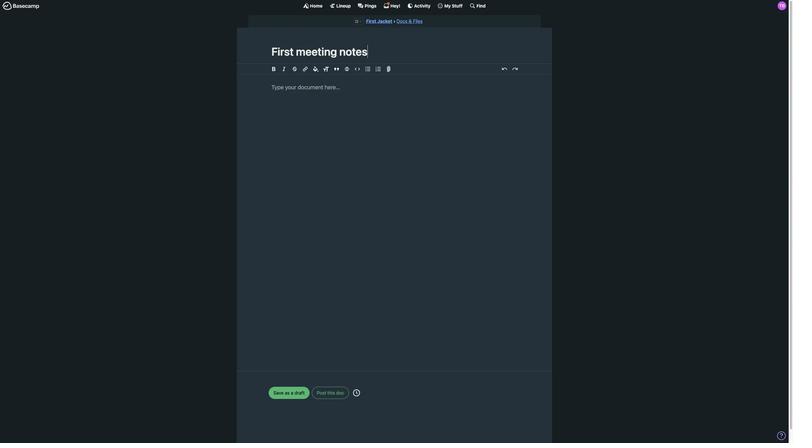 Task type: describe. For each thing, give the bounding box(es) containing it.
hey!
[[391, 3, 400, 8]]

doc
[[336, 390, 344, 396]]

docs & files link
[[397, 19, 423, 24]]

Type a title… text field
[[272, 45, 518, 58]]

first jacket link
[[366, 19, 393, 24]]

pings
[[365, 3, 377, 8]]

pings button
[[358, 3, 377, 9]]

jacket
[[378, 19, 393, 24]]

post this doc
[[317, 390, 344, 396]]

find
[[477, 3, 486, 8]]

hey! button
[[384, 2, 400, 9]]

first jacket
[[366, 19, 393, 24]]

main element
[[0, 0, 789, 11]]

Type your document here… text field
[[254, 74, 535, 364]]

this
[[328, 390, 335, 396]]

home link
[[303, 3, 323, 9]]

docs
[[397, 19, 408, 24]]

› docs & files
[[394, 19, 423, 24]]

post
[[317, 390, 326, 396]]



Task type: vqa. For each thing, say whether or not it's contained in the screenshot.
"Save"
no



Task type: locate. For each thing, give the bounding box(es) containing it.
lineup
[[337, 3, 351, 8]]

files
[[413, 19, 423, 24]]

stuff
[[452, 3, 463, 8]]

my stuff
[[445, 3, 463, 8]]

None submit
[[269, 387, 310, 399]]

home
[[310, 3, 323, 8]]

my
[[445, 3, 451, 8]]

find button
[[470, 3, 486, 9]]

&
[[409, 19, 412, 24]]

schedule this to post later image
[[353, 389, 360, 396]]

my stuff button
[[438, 3, 463, 9]]

tyler black image
[[778, 1, 787, 10]]

activity
[[414, 3, 431, 8]]

activity link
[[407, 3, 431, 9]]

lineup link
[[330, 3, 351, 9]]

post this doc button
[[312, 387, 349, 399]]

first
[[366, 19, 376, 24]]

›
[[394, 19, 396, 24]]

switch accounts image
[[2, 1, 39, 10]]



